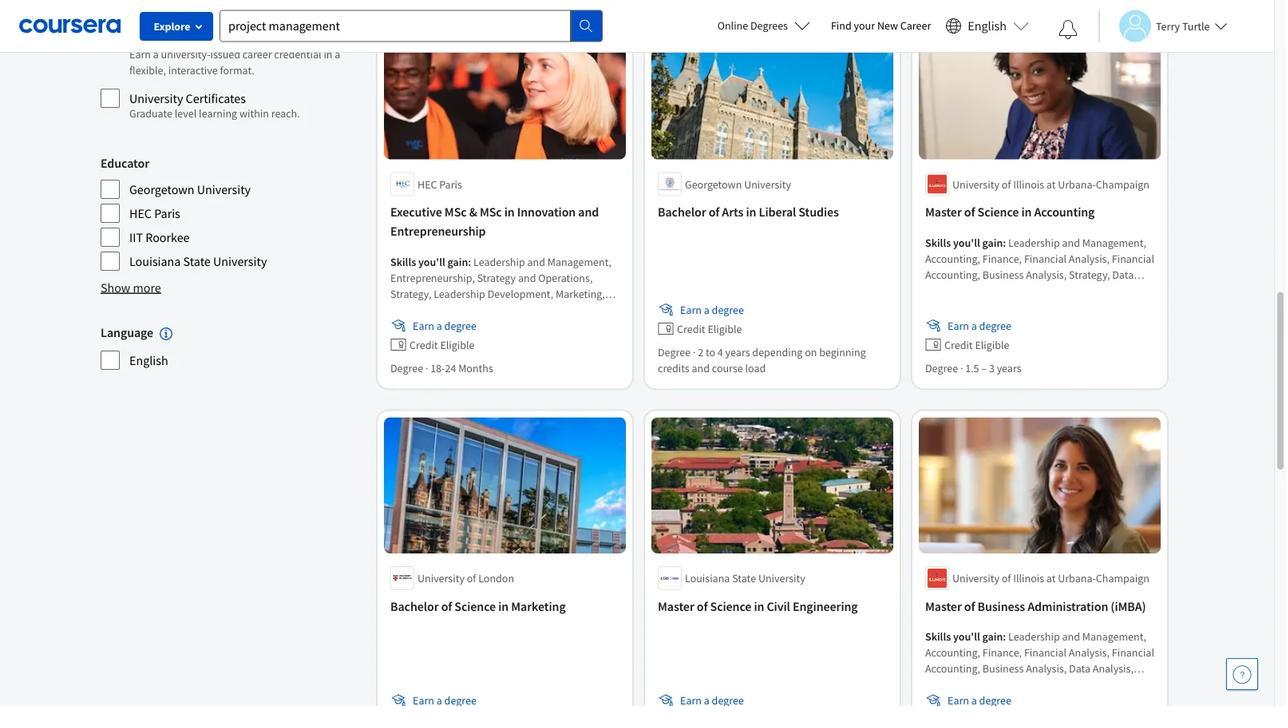 Task type: locate. For each thing, give the bounding box(es) containing it.
certificates
[[181, 32, 241, 48], [186, 91, 246, 107]]

champaign for accounting
[[1096, 177, 1150, 192]]

you'll down master of science in accounting
[[954, 235, 981, 250]]

executive msc & msc in innovation and entrepreneurship
[[391, 204, 599, 239]]

louisiana state university inside educator group
[[129, 254, 267, 270]]

a up "to"
[[704, 303, 710, 317]]

certificates up interactive at the left top of the page
[[181, 32, 241, 48]]

certificates down format.
[[186, 91, 246, 107]]

eligible
[[708, 322, 742, 336], [440, 338, 475, 352], [975, 338, 1010, 352]]

degree inside degree · 2 to 4 years depending on beginning credits and course load
[[658, 345, 691, 359]]

2 horizontal spatial credit
[[945, 338, 973, 352]]

·
[[693, 345, 696, 359], [426, 361, 428, 375], [961, 361, 963, 375]]

0 horizontal spatial science
[[455, 598, 496, 614]]

you'll for business
[[954, 630, 981, 644]]

0 horizontal spatial credit eligible
[[410, 338, 475, 352]]

university
[[129, 91, 183, 107], [744, 177, 792, 192], [953, 177, 1000, 192], [197, 182, 251, 198], [213, 254, 267, 270], [418, 571, 465, 586], [759, 571, 806, 586], [953, 571, 1000, 586]]

0 horizontal spatial bachelor
[[391, 598, 439, 614]]

urbana- up administration
[[1058, 571, 1096, 586]]

1 horizontal spatial science
[[710, 598, 752, 614]]

earn a degree
[[680, 303, 744, 317], [413, 319, 477, 333], [948, 319, 1012, 333]]

to
[[706, 345, 716, 359]]

credit eligible for master of science in accounting
[[945, 338, 1010, 352]]

· left 18-
[[426, 361, 428, 375]]

paris inside educator group
[[154, 206, 180, 222]]

georgetown inside educator group
[[129, 182, 194, 198]]

1 vertical spatial graduate
[[129, 107, 172, 121]]

1 university of illinois at urbana-champaign from the top
[[953, 177, 1150, 192]]

0 vertical spatial career
[[153, 0, 183, 3]]

a for degree · 2 to 4 years depending on beginning credits and course load
[[704, 303, 710, 317]]

innovation
[[517, 204, 576, 220]]

skills you'll gain : for science
[[926, 235, 1009, 250]]

engineering
[[793, 598, 858, 614]]

1 vertical spatial skills
[[391, 255, 416, 269]]

georgetown down educator
[[129, 182, 194, 198]]

0 horizontal spatial years
[[726, 345, 750, 359]]

1 vertical spatial louisiana
[[685, 571, 730, 586]]

eligible up 3
[[975, 338, 1010, 352]]

georgetown university up roorkee
[[129, 182, 251, 198]]

0 vertical spatial english
[[968, 18, 1007, 34]]

english right career
[[968, 18, 1007, 34]]

and inside degree · 2 to 4 years depending on beginning credits and course load
[[692, 361, 710, 375]]

· left 1.5
[[961, 361, 963, 375]]

state
[[183, 254, 211, 270], [732, 571, 756, 586]]

0 horizontal spatial earn a degree
[[413, 319, 477, 333]]

degree up '4'
[[712, 303, 744, 317]]

1 horizontal spatial years
[[997, 361, 1022, 375]]

interactive
[[168, 63, 218, 78]]

0 horizontal spatial state
[[183, 254, 211, 270]]

0 horizontal spatial paris
[[154, 206, 180, 222]]

graduate for graduate certificates
[[129, 32, 179, 48]]

credit up 18-
[[410, 338, 438, 352]]

skills you'll gain : down business
[[926, 630, 1009, 644]]

and down 2
[[692, 361, 710, 375]]

science for civil
[[710, 598, 752, 614]]

find your new career link
[[823, 16, 939, 36]]

bachelor of science in marketing
[[391, 598, 566, 614]]

1 horizontal spatial ·
[[693, 345, 696, 359]]

0 vertical spatial hec
[[418, 177, 437, 192]]

1 horizontal spatial hec
[[418, 177, 437, 192]]

1 vertical spatial skills you'll gain :
[[391, 255, 474, 269]]

2 horizontal spatial ·
[[961, 361, 963, 375]]

graduate down count
[[129, 32, 179, 48]]

0 vertical spatial louisiana
[[129, 254, 181, 270]]

in for master of science in accounting
[[1022, 204, 1032, 220]]

2 urbana- from the top
[[1058, 571, 1096, 586]]

credit eligible
[[677, 322, 742, 336], [410, 338, 475, 352], [945, 338, 1010, 352]]

0 vertical spatial :
[[1003, 235, 1006, 250]]

2 graduate from the top
[[129, 107, 172, 121]]

1 msc from the left
[[445, 204, 467, 220]]

0 vertical spatial and
[[578, 204, 599, 220]]

earn a degree up "to"
[[680, 303, 744, 317]]

1 horizontal spatial hec paris
[[418, 177, 462, 192]]

georgetown up the arts
[[685, 177, 742, 192]]

0 horizontal spatial english
[[129, 352, 168, 368]]

1 vertical spatial certificates
[[186, 91, 246, 107]]

2 vertical spatial skills you'll gain :
[[926, 630, 1009, 644]]

: down master of science in accounting
[[1003, 235, 1006, 250]]

0 horizontal spatial georgetown university
[[129, 182, 251, 198]]

1 horizontal spatial louisiana
[[685, 571, 730, 586]]

roorkee
[[146, 230, 190, 246]]

· for master of science in accounting
[[961, 361, 963, 375]]

a for degree · 1.5 – 3 years
[[972, 319, 977, 333]]

urbana- up accounting
[[1058, 177, 1096, 192]]

0 vertical spatial champaign
[[1096, 177, 1150, 192]]

earn up flexible,
[[129, 48, 151, 62]]

in
[[324, 48, 333, 62], [505, 204, 515, 220], [746, 204, 757, 220], [1022, 204, 1032, 220], [499, 598, 509, 614], [754, 598, 765, 614]]

1 vertical spatial bachelor
[[391, 598, 439, 614]]

earn for degree · 18-24 months
[[413, 319, 434, 333]]

gain for &
[[448, 255, 468, 269]]

gain
[[983, 235, 1003, 250], [448, 255, 468, 269], [983, 630, 1003, 644]]

hec paris up iit roorkee
[[129, 206, 180, 222]]

2 horizontal spatial credit eligible
[[945, 338, 1010, 352]]

in for master of science in civil engineering
[[754, 598, 765, 614]]

· left 2
[[693, 345, 696, 359]]

skills you'll gain : down master of science in accounting
[[926, 235, 1009, 250]]

online
[[718, 18, 749, 33]]

and right innovation
[[578, 204, 599, 220]]

1 champaign from the top
[[1096, 177, 1150, 192]]

0 vertical spatial louisiana state university
[[129, 254, 267, 270]]

in right the arts
[[746, 204, 757, 220]]

0 vertical spatial skills
[[926, 235, 951, 250]]

a
[[153, 48, 159, 62], [335, 48, 340, 62], [704, 303, 710, 317], [437, 319, 442, 333], [972, 319, 977, 333]]

msc left &
[[445, 204, 467, 220]]

bachelor left the arts
[[658, 204, 706, 220]]

&
[[469, 204, 477, 220]]

show more button
[[101, 278, 161, 298]]

earn a degree up degree · 18-24 months
[[413, 319, 477, 333]]

skills you'll gain : down 'entrepreneurship'
[[391, 255, 474, 269]]

georgetown university inside educator group
[[129, 182, 251, 198]]

hec inside educator group
[[129, 206, 152, 222]]

louisiana down iit roorkee
[[129, 254, 181, 270]]

graduate left level
[[129, 107, 172, 121]]

eligible up '4'
[[708, 322, 742, 336]]

credit eligible up degree · 1.5 – 3 years
[[945, 338, 1010, 352]]

university of illinois at urbana-champaign up master of business administration (imba) link
[[953, 571, 1150, 586]]

degree left 1.5
[[926, 361, 958, 375]]

credit eligible up degree · 18-24 months
[[410, 338, 475, 352]]

0 vertical spatial at
[[1047, 177, 1056, 192]]

state up master of science in civil engineering
[[732, 571, 756, 586]]

georgetown university up the arts
[[685, 177, 792, 192]]

1 vertical spatial english
[[129, 352, 168, 368]]

in right &
[[505, 204, 515, 220]]

bachelor down university of london
[[391, 598, 439, 614]]

you'll for &
[[419, 255, 445, 269]]

1 horizontal spatial career
[[243, 48, 272, 62]]

science left civil
[[710, 598, 752, 614]]

2 illinois from the top
[[1014, 571, 1045, 586]]

english inside language 'group'
[[129, 352, 168, 368]]

2 horizontal spatial earn a degree
[[948, 319, 1012, 333]]

degree for executive msc & msc in innovation and entrepreneurship
[[445, 319, 477, 333]]

1 at from the top
[[1047, 177, 1056, 192]]

georgetown
[[685, 177, 742, 192], [129, 182, 194, 198]]

hec up iit
[[129, 206, 152, 222]]

1 vertical spatial state
[[732, 571, 756, 586]]

1 vertical spatial university of illinois at urbana-champaign
[[953, 571, 1150, 586]]

1 horizontal spatial degree
[[712, 303, 744, 317]]

a up degree · 1.5 – 3 years
[[972, 319, 977, 333]]

champaign
[[1096, 177, 1150, 192], [1096, 571, 1150, 586]]

1 vertical spatial :
[[468, 255, 471, 269]]

0 horizontal spatial your
[[199, 4, 220, 19]]

illinois up master of business administration (imba)
[[1014, 571, 1045, 586]]

information about this filter group image
[[160, 328, 173, 340]]

credit eligible for executive msc & msc in innovation and entrepreneurship
[[410, 338, 475, 352]]

1 vertical spatial hec paris
[[129, 206, 180, 222]]

years for 4
[[726, 345, 750, 359]]

1 vertical spatial you'll
[[419, 255, 445, 269]]

2 horizontal spatial science
[[978, 204, 1019, 220]]

in left civil
[[754, 598, 765, 614]]

1 vertical spatial urbana-
[[1058, 571, 1096, 586]]

urbana-
[[1058, 177, 1096, 192], [1058, 571, 1096, 586]]

credit for executive msc & msc in innovation and entrepreneurship
[[410, 338, 438, 352]]

louisiana state university
[[129, 254, 267, 270], [685, 571, 806, 586]]

science for marketing
[[455, 598, 496, 614]]

eligible for executive msc & msc in innovation and entrepreneurship
[[440, 338, 475, 352]]

louisiana
[[129, 254, 181, 270], [685, 571, 730, 586]]

1 vertical spatial career
[[243, 48, 272, 62]]

state down roorkee
[[183, 254, 211, 270]]

0 vertical spatial certificates
[[181, 32, 241, 48]]

credit up 1.5
[[945, 338, 973, 352]]

0 horizontal spatial louisiana
[[129, 254, 181, 270]]

administration
[[1028, 598, 1109, 614]]

gain down 'entrepreneurship'
[[448, 255, 468, 269]]

in down london
[[499, 598, 509, 614]]

entrepreneurship
[[391, 223, 486, 239]]

credit
[[677, 322, 706, 336], [410, 338, 438, 352], [945, 338, 973, 352]]

· inside degree · 2 to 4 years depending on beginning credits and course load
[[693, 345, 696, 359]]

1 vertical spatial champaign
[[1096, 571, 1150, 586]]

terry
[[1156, 19, 1181, 33]]

skills you'll gain :
[[926, 235, 1009, 250], [391, 255, 474, 269], [926, 630, 1009, 644]]

degrees
[[751, 18, 788, 33]]

paris up executive
[[440, 177, 462, 192]]

gain down master of science in accounting
[[983, 235, 1003, 250]]

in inside the bachelor of arts in liberal studies link
[[746, 204, 757, 220]]

at up master of business administration (imba) link
[[1047, 571, 1056, 586]]

hec paris up executive
[[418, 177, 462, 192]]

msc
[[445, 204, 467, 220], [480, 204, 502, 220]]

degree · 2 to 4 years depending on beginning credits and course load
[[658, 345, 866, 375]]

degree up '24'
[[445, 319, 477, 333]]

earn a degree up –
[[948, 319, 1012, 333]]

course
[[712, 361, 743, 375]]

your right find
[[854, 18, 875, 33]]

0 horizontal spatial and
[[578, 204, 599, 220]]

1 vertical spatial illinois
[[1014, 571, 1045, 586]]

0 horizontal spatial career
[[153, 0, 183, 3]]

your inside earn career credentials while taking courses that count towards your master's degree.
[[199, 4, 220, 19]]

0 horizontal spatial georgetown
[[129, 182, 194, 198]]

0 vertical spatial university of illinois at urbana-champaign
[[953, 177, 1150, 192]]

2 horizontal spatial degree
[[980, 319, 1012, 333]]

earn up 18-
[[413, 319, 434, 333]]

arts
[[722, 204, 744, 220]]

hec up executive
[[418, 177, 437, 192]]

eligible up '24'
[[440, 338, 475, 352]]

university of london
[[418, 571, 514, 586]]

your down credentials
[[199, 4, 220, 19]]

university-
[[161, 48, 210, 62]]

you'll down 'entrepreneurship'
[[419, 255, 445, 269]]

skills for master of business administration (imba)
[[926, 630, 951, 644]]

certificates for graduate certificates
[[181, 32, 241, 48]]

in for bachelor of arts in liberal studies
[[746, 204, 757, 220]]

a up 18-
[[437, 319, 442, 333]]

msc right &
[[480, 204, 502, 220]]

: for science
[[1003, 235, 1006, 250]]

0 horizontal spatial ·
[[426, 361, 428, 375]]

graduate for graduate level learning within reach.
[[129, 107, 172, 121]]

at for in
[[1047, 177, 1056, 192]]

degree up credits
[[658, 345, 691, 359]]

: down 'entrepreneurship'
[[468, 255, 471, 269]]

credit up 2
[[677, 322, 706, 336]]

earn up 2
[[680, 303, 702, 317]]

2 champaign from the top
[[1096, 571, 1150, 586]]

in inside bachelor of science in marketing link
[[499, 598, 509, 614]]

2 vertical spatial :
[[1003, 630, 1006, 644]]

find your new career
[[831, 18, 931, 33]]

1 vertical spatial louisiana state university
[[685, 571, 806, 586]]

2 horizontal spatial eligible
[[975, 338, 1010, 352]]

in left accounting
[[1022, 204, 1032, 220]]

towards
[[159, 4, 196, 19]]

in right credential
[[324, 48, 333, 62]]

0 vertical spatial bachelor
[[658, 204, 706, 220]]

0 horizontal spatial eligible
[[440, 338, 475, 352]]

2 vertical spatial skills
[[926, 630, 951, 644]]

2 university of illinois at urbana-champaign from the top
[[953, 571, 1150, 586]]

1 horizontal spatial msc
[[480, 204, 502, 220]]

4
[[718, 345, 723, 359]]

credit eligible up "to"
[[677, 322, 742, 336]]

career
[[153, 0, 183, 3], [243, 48, 272, 62]]

degree
[[712, 303, 744, 317], [445, 319, 477, 333], [980, 319, 1012, 333]]

2 at from the top
[[1047, 571, 1056, 586]]

2 horizontal spatial degree
[[926, 361, 958, 375]]

2 vertical spatial you'll
[[954, 630, 981, 644]]

1 vertical spatial gain
[[448, 255, 468, 269]]

earn for degree · 2 to 4 years depending on beginning credits and course load
[[680, 303, 702, 317]]

years inside degree · 2 to 4 years depending on beginning credits and course load
[[726, 345, 750, 359]]

1 horizontal spatial degree
[[658, 345, 691, 359]]

0 horizontal spatial louisiana state university
[[129, 254, 267, 270]]

0 horizontal spatial degree
[[391, 361, 423, 375]]

illinois for administration
[[1014, 571, 1045, 586]]

master
[[926, 204, 962, 220], [658, 598, 695, 614], [926, 598, 962, 614]]

graduate certificates
[[129, 32, 241, 48]]

show notifications image
[[1059, 20, 1078, 39]]

0 horizontal spatial credit
[[410, 338, 438, 352]]

paris
[[440, 177, 462, 192], [154, 206, 180, 222]]

skills
[[926, 235, 951, 250], [391, 255, 416, 269], [926, 630, 951, 644]]

0 vertical spatial illinois
[[1014, 177, 1045, 192]]

career up towards
[[153, 0, 183, 3]]

master for master of science in accounting
[[926, 204, 962, 220]]

london
[[479, 571, 514, 586]]

executive msc & msc in innovation and entrepreneurship link
[[391, 203, 620, 241]]

skills you'll gain : for business
[[926, 630, 1009, 644]]

1 illinois from the top
[[1014, 177, 1045, 192]]

0 horizontal spatial hec
[[129, 206, 152, 222]]

1 vertical spatial paris
[[154, 206, 180, 222]]

on
[[805, 345, 817, 359]]

in inside executive msc & msc in innovation and entrepreneurship
[[505, 204, 515, 220]]

1 vertical spatial hec
[[129, 206, 152, 222]]

executive
[[391, 204, 442, 220]]

science down university of london
[[455, 598, 496, 614]]

university of illinois at urbana-champaign up master of science in accounting link
[[953, 177, 1150, 192]]

2 vertical spatial gain
[[983, 630, 1003, 644]]

1 horizontal spatial paris
[[440, 177, 462, 192]]

master of science in civil engineering
[[658, 598, 858, 614]]

language group
[[101, 323, 362, 371]]

at up master of science in accounting link
[[1047, 177, 1056, 192]]

:
[[1003, 235, 1006, 250], [468, 255, 471, 269], [1003, 630, 1006, 644]]

help center image
[[1233, 664, 1252, 684]]

paris up roorkee
[[154, 206, 180, 222]]

gain down business
[[983, 630, 1003, 644]]

in inside master of science in civil engineering link
[[754, 598, 765, 614]]

and
[[578, 204, 599, 220], [692, 361, 710, 375]]

earn up 1.5
[[948, 319, 970, 333]]

english down information about this filter group image
[[129, 352, 168, 368]]

science
[[978, 204, 1019, 220], [455, 598, 496, 614], [710, 598, 752, 614]]

louisiana up master of science in civil engineering
[[685, 571, 730, 586]]

1 horizontal spatial and
[[692, 361, 710, 375]]

you'll down business
[[954, 630, 981, 644]]

0 horizontal spatial degree
[[445, 319, 477, 333]]

1 urbana- from the top
[[1058, 177, 1096, 192]]

1 horizontal spatial english
[[968, 18, 1007, 34]]

english button
[[939, 0, 1036, 52]]

career inside earn career credentials while taking courses that count towards your master's degree.
[[153, 0, 183, 3]]

0 vertical spatial urbana-
[[1058, 177, 1096, 192]]

earn up count
[[129, 0, 151, 3]]

1 vertical spatial and
[[692, 361, 710, 375]]

in inside master of science in accounting link
[[1022, 204, 1032, 220]]

hec paris
[[418, 177, 462, 192], [129, 206, 180, 222]]

1 horizontal spatial your
[[854, 18, 875, 33]]

show
[[101, 280, 130, 296]]

liberal
[[759, 204, 796, 220]]

1 graduate from the top
[[129, 32, 179, 48]]

degree up 3
[[980, 319, 1012, 333]]

georgetown university
[[685, 177, 792, 192], [129, 182, 251, 198]]

years right 3
[[997, 361, 1022, 375]]

while
[[239, 0, 264, 3]]

0 vertical spatial gain
[[983, 235, 1003, 250]]

louisiana state university down roorkee
[[129, 254, 267, 270]]

graduate
[[129, 32, 179, 48], [129, 107, 172, 121]]

0 vertical spatial graduate
[[129, 32, 179, 48]]

years right '4'
[[726, 345, 750, 359]]

0 vertical spatial years
[[726, 345, 750, 359]]

gain for business
[[983, 630, 1003, 644]]

0 vertical spatial skills you'll gain :
[[926, 235, 1009, 250]]

: down business
[[1003, 630, 1006, 644]]

degree left 18-
[[391, 361, 423, 375]]

career up format.
[[243, 48, 272, 62]]

illinois up master of science in accounting link
[[1014, 177, 1045, 192]]

english inside button
[[968, 18, 1007, 34]]

that
[[336, 0, 355, 3]]

your
[[199, 4, 220, 19], [854, 18, 875, 33]]

a up flexible,
[[153, 48, 159, 62]]

certificates for university certificates
[[186, 91, 246, 107]]

1 horizontal spatial bachelor
[[658, 204, 706, 220]]

bachelor
[[658, 204, 706, 220], [391, 598, 439, 614]]

louisiana state university up master of science in civil engineering
[[685, 571, 806, 586]]

0 vertical spatial state
[[183, 254, 211, 270]]

None search field
[[220, 10, 603, 42]]

1 horizontal spatial credit eligible
[[677, 322, 742, 336]]

science left accounting
[[978, 204, 1019, 220]]

louisiana inside educator group
[[129, 254, 181, 270]]



Task type: vqa. For each thing, say whether or not it's contained in the screenshot.
the bottommost State
yes



Task type: describe. For each thing, give the bounding box(es) containing it.
studies
[[799, 204, 839, 220]]

marketing
[[511, 598, 566, 614]]

explore button
[[140, 12, 213, 41]]

credentials
[[185, 0, 237, 3]]

illinois for in
[[1014, 177, 1045, 192]]

degree for master of science in accounting
[[980, 319, 1012, 333]]

1 horizontal spatial georgetown
[[685, 177, 742, 192]]

(imba)
[[1111, 598, 1147, 614]]

learning
[[199, 107, 237, 121]]

eligible for master of science in accounting
[[975, 338, 1010, 352]]

credential
[[274, 48, 322, 62]]

credits
[[658, 361, 690, 375]]

at for administration
[[1047, 571, 1056, 586]]

skills you'll gain : for &
[[391, 255, 474, 269]]

1 horizontal spatial georgetown university
[[685, 177, 792, 192]]

depending
[[753, 345, 803, 359]]

science for accounting
[[978, 204, 1019, 220]]

earn for degree · 1.5 – 3 years
[[948, 319, 970, 333]]

skills for executive msc & msc in innovation and entrepreneurship
[[391, 255, 416, 269]]

1.5
[[966, 361, 980, 375]]

1 horizontal spatial state
[[732, 571, 756, 586]]

level
[[175, 107, 197, 121]]

a for degree · 18-24 months
[[437, 319, 442, 333]]

1 horizontal spatial louisiana state university
[[685, 571, 806, 586]]

master for master of science in civil engineering
[[658, 598, 695, 614]]

find
[[831, 18, 852, 33]]

master for master of business administration (imba)
[[926, 598, 962, 614]]

iit
[[129, 230, 143, 246]]

18-
[[431, 361, 445, 375]]

show more
[[101, 280, 161, 296]]

load
[[746, 361, 766, 375]]

online degrees
[[718, 18, 788, 33]]

master of science in civil engineering link
[[658, 597, 887, 616]]

2
[[698, 345, 704, 359]]

university certificates
[[129, 91, 246, 107]]

issued
[[210, 48, 240, 62]]

format.
[[220, 63, 255, 78]]

bachelor for bachelor of science in marketing
[[391, 598, 439, 614]]

in for bachelor of science in marketing
[[499, 598, 509, 614]]

online degrees button
[[705, 8, 823, 43]]

: for &
[[468, 255, 471, 269]]

more
[[133, 280, 161, 296]]

earn career credentials while taking courses that count towards your master's degree.
[[129, 0, 355, 19]]

count
[[129, 4, 156, 19]]

explore
[[154, 19, 190, 34]]

earn inside earn a university-issued career credential in a flexible, interactive format.
[[129, 48, 151, 62]]

degree · 1.5 – 3 years
[[926, 361, 1022, 375]]

state inside educator group
[[183, 254, 211, 270]]

civil
[[767, 598, 791, 614]]

degree · 18-24 months
[[391, 361, 493, 375]]

hec paris inside educator group
[[129, 206, 180, 222]]

university of illinois at urbana-champaign for administration
[[953, 571, 1150, 586]]

24
[[445, 361, 456, 375]]

: for business
[[1003, 630, 1006, 644]]

0 vertical spatial paris
[[440, 177, 462, 192]]

reach.
[[271, 107, 300, 121]]

bachelor of science in marketing link
[[391, 597, 620, 616]]

earn a degree for executive msc & msc in innovation and entrepreneurship
[[413, 319, 477, 333]]

1 horizontal spatial earn a degree
[[680, 303, 744, 317]]

1 horizontal spatial credit
[[677, 322, 706, 336]]

earn a degree for master of science in accounting
[[948, 319, 1012, 333]]

urbana- for accounting
[[1058, 177, 1096, 192]]

months
[[459, 361, 493, 375]]

terry turtle
[[1156, 19, 1210, 33]]

turtle
[[1183, 19, 1210, 33]]

What do you want to learn? text field
[[220, 10, 571, 42]]

· for executive msc & msc in innovation and entrepreneurship
[[426, 361, 428, 375]]

master of science in accounting link
[[926, 203, 1155, 222]]

coursera image
[[19, 13, 121, 39]]

degree for executive msc & msc in innovation and entrepreneurship
[[391, 361, 423, 375]]

master's
[[222, 4, 260, 19]]

master of business administration (imba) link
[[926, 597, 1155, 616]]

bachelor of arts in liberal studies
[[658, 204, 839, 220]]

flexible,
[[129, 63, 166, 78]]

champaign for (imba)
[[1096, 571, 1150, 586]]

business
[[978, 598, 1026, 614]]

iit roorkee
[[129, 230, 190, 246]]

degree.
[[263, 4, 298, 19]]

in inside earn a university-issued career credential in a flexible, interactive format.
[[324, 48, 333, 62]]

career
[[901, 18, 931, 33]]

graduate level learning within reach.
[[129, 107, 300, 121]]

new
[[878, 18, 899, 33]]

within
[[240, 107, 269, 121]]

language
[[101, 325, 153, 341]]

bachelor of arts in liberal studies link
[[658, 203, 887, 222]]

master of science in accounting
[[926, 204, 1095, 220]]

–
[[982, 361, 987, 375]]

taking
[[266, 0, 296, 3]]

earn inside earn career credentials while taking courses that count towards your master's degree.
[[129, 0, 151, 3]]

skills for master of science in accounting
[[926, 235, 951, 250]]

credit for master of science in accounting
[[945, 338, 973, 352]]

and inside executive msc & msc in innovation and entrepreneurship
[[578, 204, 599, 220]]

a right credential
[[335, 48, 340, 62]]

accounting
[[1035, 204, 1095, 220]]

degree for master of science in accounting
[[926, 361, 958, 375]]

career inside earn a university-issued career credential in a flexible, interactive format.
[[243, 48, 272, 62]]

1 horizontal spatial eligible
[[708, 322, 742, 336]]

you'll for science
[[954, 235, 981, 250]]

earn a university-issued career credential in a flexible, interactive format.
[[129, 48, 340, 78]]

beginning
[[820, 345, 866, 359]]

urbana- for (imba)
[[1058, 571, 1096, 586]]

educator group
[[101, 154, 362, 272]]

2 msc from the left
[[480, 204, 502, 220]]

3
[[989, 361, 995, 375]]

master of business administration (imba)
[[926, 598, 1147, 614]]

years for 3
[[997, 361, 1022, 375]]

courses
[[298, 0, 334, 3]]

university of illinois at urbana-champaign for in
[[953, 177, 1150, 192]]

educator
[[101, 155, 149, 171]]

gain for science
[[983, 235, 1003, 250]]

terry turtle button
[[1099, 10, 1228, 42]]

0 vertical spatial hec paris
[[418, 177, 462, 192]]

bachelor for bachelor of arts in liberal studies
[[658, 204, 706, 220]]



